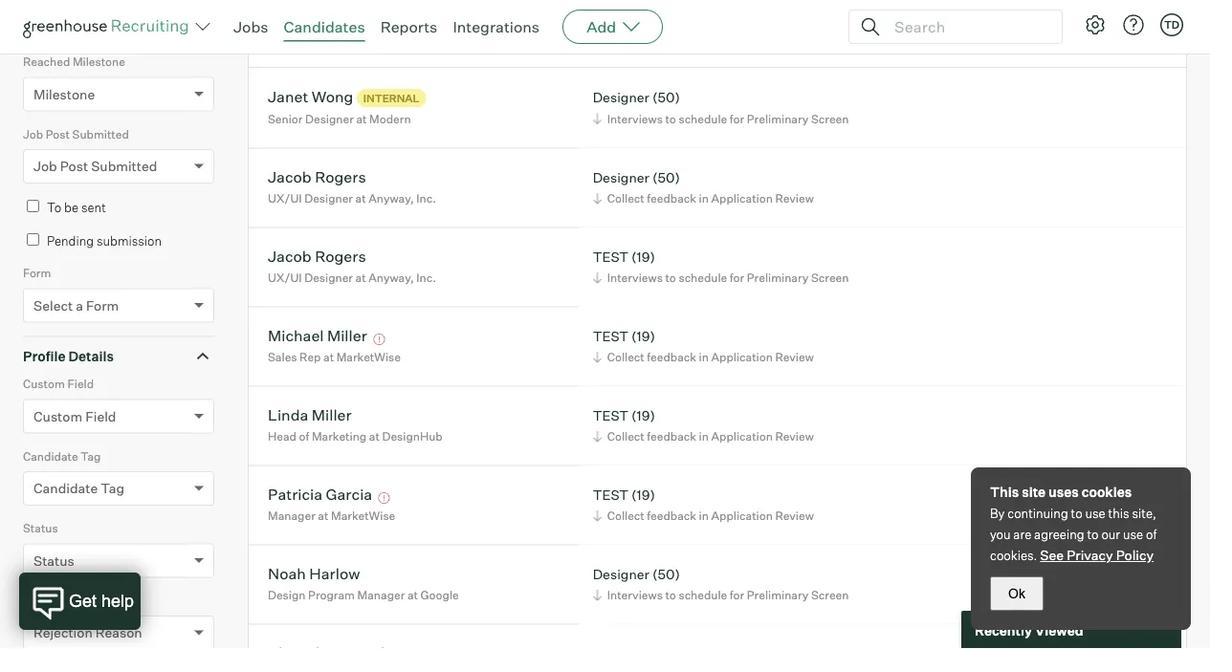 Task type: vqa. For each thing, say whether or not it's contained in the screenshot.


Task type: describe. For each thing, give the bounding box(es) containing it.
of inside by continuing to use this site, you are agreeing to our use of cookies.
[[1147, 527, 1157, 543]]

this
[[1109, 506, 1130, 522]]

2 (50) from the top
[[653, 89, 680, 106]]

1 vertical spatial custom field
[[33, 408, 116, 425]]

patricia
[[268, 485, 323, 505]]

custom field element
[[23, 375, 214, 448]]

student
[[268, 31, 311, 46]]

are
[[1014, 527, 1032, 543]]

submission
[[97, 234, 162, 249]]

janet wong link
[[268, 87, 354, 109]]

reached milestone
[[23, 55, 125, 69]]

designer (50) collect feedback in application review for dummy
[[593, 9, 814, 46]]

michael miller link
[[268, 327, 367, 349]]

td button
[[1161, 13, 1184, 36]]

this
[[991, 484, 1020, 501]]

janet
[[268, 87, 308, 106]]

cookies
[[1082, 484, 1132, 501]]

5 feedback from the top
[[647, 509, 697, 524]]

profile details
[[23, 348, 114, 365]]

td
[[1165, 18, 1180, 31]]

site
[[1022, 484, 1046, 501]]

inc. for test (19)
[[417, 271, 436, 285]]

in for rogers
[[699, 192, 709, 206]]

profile
[[23, 348, 66, 365]]

candidates link
[[284, 17, 365, 36]]

ok
[[1009, 587, 1026, 602]]

review for test dummy
[[776, 31, 814, 46]]

test
[[268, 7, 299, 26]]

for for harlow
[[730, 589, 745, 603]]

(19) for ux/ui designer at anyway, inc.
[[632, 249, 656, 265]]

configure image
[[1084, 13, 1107, 36]]

1 vertical spatial custom
[[33, 408, 82, 425]]

see privacy policy
[[1041, 547, 1154, 564]]

google
[[421, 589, 459, 603]]

reached milestone element
[[23, 53, 214, 125]]

To be sent checkbox
[[27, 200, 39, 213]]

0 vertical spatial rejection
[[23, 594, 74, 608]]

candidate tag element
[[23, 448, 214, 520]]

screen for noah harlow
[[812, 589, 849, 603]]

designer (50) collect feedback in application review for rogers
[[593, 169, 814, 206]]

rep
[[300, 350, 321, 365]]

1 vertical spatial milestone
[[33, 86, 95, 103]]

program
[[308, 589, 355, 603]]

cookies.
[[991, 548, 1038, 564]]

integrations link
[[453, 17, 540, 36]]

for for rogers
[[730, 271, 745, 285]]

stage
[[33, 14, 70, 30]]

form element
[[23, 264, 214, 337]]

our
[[1102, 527, 1121, 543]]

(50) for noah harlow
[[653, 566, 680, 583]]

a
[[76, 297, 83, 314]]

miller for michael
[[327, 327, 367, 346]]

to for senior designer at modern
[[666, 111, 677, 126]]

test dummy link
[[268, 7, 359, 29]]

test for manager at marketwise
[[593, 487, 629, 504]]

michael miller
[[268, 327, 367, 346]]

5 in from the top
[[699, 509, 709, 524]]

anyway, for test
[[369, 271, 414, 285]]

(50) for test dummy
[[653, 9, 680, 26]]

wong
[[312, 87, 354, 106]]

recently viewed
[[975, 622, 1084, 639]]

0 vertical spatial status
[[23, 522, 58, 536]]

recently
[[975, 622, 1033, 639]]

0 vertical spatial custom
[[23, 377, 65, 392]]

Search text field
[[890, 13, 1045, 41]]

1 vertical spatial reason
[[96, 625, 142, 642]]

policy
[[1117, 547, 1154, 564]]

1 preliminary from the top
[[747, 111, 809, 126]]

feedback for test dummy
[[647, 31, 697, 46]]

1 vertical spatial candidate tag
[[33, 481, 124, 497]]

schedule for rogers
[[679, 271, 728, 285]]

dummy
[[303, 7, 359, 26]]

1 horizontal spatial use
[[1124, 527, 1144, 543]]

noah harlow design program manager at google
[[268, 565, 459, 603]]

at inside linda miller head of marketing at designhub
[[369, 430, 380, 444]]

interviews to schedule for preliminary screen link for rogers
[[590, 269, 854, 287]]

at up michael miller on the bottom left of page
[[356, 271, 366, 285]]

patricia garcia link
[[268, 485, 372, 507]]

1 vertical spatial status
[[33, 553, 74, 570]]

senior
[[268, 112, 303, 126]]

sales rep at marketwise
[[268, 350, 401, 365]]

ok button
[[991, 577, 1044, 612]]

agreeing
[[1035, 527, 1085, 543]]

td button
[[1157, 10, 1188, 40]]

see privacy policy link
[[1041, 547, 1154, 564]]

collect for jacob rogers
[[607, 192, 645, 206]]

5 collect from the top
[[607, 509, 645, 524]]

sent
[[81, 200, 106, 216]]

reports link
[[381, 17, 438, 36]]

2 test (19) collect feedback in application review from the top
[[593, 407, 814, 444]]

(50) for jacob rogers
[[653, 169, 680, 186]]

you
[[991, 527, 1011, 543]]

ux/ui for test (19)
[[268, 271, 302, 285]]

test for ux/ui designer at anyway, inc.
[[593, 249, 629, 265]]

select
[[33, 297, 73, 314]]

harlow
[[309, 565, 360, 584]]

rogers for test
[[315, 247, 366, 266]]

by continuing to use this site, you are agreeing to our use of cookies.
[[991, 506, 1157, 564]]

senior designer at modern
[[268, 112, 411, 126]]

0 vertical spatial reason
[[76, 594, 116, 608]]

0 vertical spatial rejection reason
[[23, 594, 116, 608]]

at inside "noah harlow design program manager at google"
[[408, 589, 418, 603]]

to
[[47, 200, 61, 216]]

designer (50) interviews to schedule for preliminary screen for design program manager at google
[[593, 566, 849, 603]]

patricia garcia has been in application review for more than 5 days image
[[376, 493, 393, 505]]

(19) for head of marketing at designhub
[[632, 407, 656, 424]]

manager at marketwise
[[268, 509, 396, 524]]

patricia garcia
[[268, 485, 372, 505]]

candidates
[[284, 17, 365, 36]]

0 vertical spatial custom field
[[23, 377, 94, 392]]

1 vertical spatial rejection reason
[[33, 625, 142, 642]]

jacob rogers link for designer
[[268, 168, 366, 190]]

add button
[[563, 10, 663, 44]]

sales
[[268, 350, 297, 365]]

by
[[991, 506, 1005, 522]]

1 interviews from the top
[[607, 111, 663, 126]]

collect for linda miller
[[607, 430, 645, 444]]

1 interviews to schedule for preliminary screen link from the top
[[590, 110, 854, 128]]

0 vertical spatial milestone
[[73, 55, 125, 69]]

Pending submission checkbox
[[27, 234, 39, 246]]

at inside test dummy student at n/a
[[314, 31, 324, 46]]

1 vertical spatial rejection
[[33, 625, 93, 642]]

1 for from the top
[[730, 111, 745, 126]]

1 schedule from the top
[[679, 111, 728, 126]]

interviews for noah harlow
[[607, 589, 663, 603]]

select a form
[[33, 297, 119, 314]]

test (19) interviews to schedule for preliminary screen
[[593, 249, 849, 285]]

1 vertical spatial post
[[60, 158, 88, 175]]

michael miller has been in application review for more than 5 days image
[[371, 334, 388, 346]]

0 vertical spatial job post submitted
[[23, 127, 129, 141]]

see
[[1041, 547, 1064, 564]]

be
[[64, 200, 79, 216]]

feedback for linda miller
[[647, 430, 697, 444]]

0 vertical spatial candidate
[[23, 450, 78, 464]]

site,
[[1133, 506, 1157, 522]]

3 application from the top
[[712, 350, 773, 365]]

modern
[[370, 112, 411, 126]]

0 vertical spatial submitted
[[72, 127, 129, 141]]



Task type: locate. For each thing, give the bounding box(es) containing it.
integrations
[[453, 17, 540, 36]]

job
[[23, 127, 43, 141], [33, 158, 57, 175]]

3 review from the top
[[776, 350, 814, 365]]

1 jacob rogers link from the top
[[268, 168, 366, 190]]

preliminary
[[747, 111, 809, 126], [747, 271, 809, 285], [747, 589, 809, 603]]

rejection reason element
[[23, 592, 214, 650]]

jacob up michael
[[268, 247, 312, 266]]

2 jacob rogers ux/ui designer at anyway, inc. from the top
[[268, 247, 436, 285]]

1 test (19) collect feedback in application review from the top
[[593, 328, 814, 365]]

2 vertical spatial preliminary
[[747, 589, 809, 603]]

2 interviews to schedule for preliminary screen link from the top
[[590, 269, 854, 287]]

jobs link
[[234, 17, 268, 36]]

0 horizontal spatial use
[[1086, 506, 1106, 522]]

2 collect from the top
[[607, 192, 645, 206]]

to for design program manager at google
[[666, 589, 677, 603]]

in for miller
[[699, 430, 709, 444]]

1 (19) from the top
[[632, 249, 656, 265]]

0 vertical spatial manager
[[268, 509, 316, 524]]

this site uses cookies
[[991, 484, 1132, 501]]

1 feedback from the top
[[647, 31, 697, 46]]

miller
[[327, 327, 367, 346], [312, 406, 352, 425]]

interviews to schedule for preliminary screen link for harlow
[[590, 587, 854, 605]]

status element
[[23, 520, 214, 592]]

submitted up sent
[[91, 158, 157, 175]]

reached
[[23, 55, 70, 69]]

2 interviews from the top
[[607, 271, 663, 285]]

0 vertical spatial ux/ui
[[268, 192, 302, 206]]

privacy
[[1067, 547, 1114, 564]]

1 vertical spatial jacob
[[268, 247, 312, 266]]

5 collect feedback in application review link from the top
[[590, 507, 819, 526]]

uses
[[1049, 484, 1079, 501]]

jacob rogers ux/ui designer at anyway, inc. up michael miller on the bottom left of page
[[268, 247, 436, 285]]

3 for from the top
[[730, 589, 745, 603]]

1 vertical spatial anyway,
[[369, 271, 414, 285]]

jacob
[[268, 168, 312, 187], [268, 247, 312, 266]]

test (19) collect feedback in application review
[[593, 328, 814, 365], [593, 407, 814, 444], [593, 487, 814, 524]]

schedule for harlow
[[679, 589, 728, 603]]

manager inside "noah harlow design program manager at google"
[[358, 589, 405, 603]]

jacob rogers link up michael miller on the bottom left of page
[[268, 247, 366, 269]]

manager
[[268, 509, 316, 524], [358, 589, 405, 603]]

anyway, up michael miller has been in application review for more than 5 days icon
[[369, 271, 414, 285]]

tag down custom field element
[[81, 450, 101, 464]]

1 vertical spatial job
[[33, 158, 57, 175]]

test dummy student at n/a
[[268, 7, 359, 46]]

n/a
[[327, 31, 348, 46]]

preliminary inside test (19) interviews to schedule for preliminary screen
[[747, 271, 809, 285]]

4 test from the top
[[593, 487, 629, 504]]

ux/ui for designer (50)
[[268, 192, 302, 206]]

collect feedback in application review link for miller
[[590, 428, 819, 446]]

3 interviews from the top
[[607, 589, 663, 603]]

at right the rep at the left bottom of the page
[[324, 350, 334, 365]]

job post submitted element
[[23, 125, 214, 197]]

1 vertical spatial screen
[[812, 271, 849, 285]]

4 application from the top
[[712, 430, 773, 444]]

candidate up status element
[[33, 481, 98, 497]]

application for rogers
[[712, 192, 773, 206]]

anyway, down "modern"
[[369, 192, 414, 206]]

garcia
[[326, 485, 372, 505]]

candidate tag up status element
[[33, 481, 124, 497]]

3 collect from the top
[[607, 350, 645, 365]]

3 feedback from the top
[[647, 350, 697, 365]]

interviews for jacob rogers
[[607, 271, 663, 285]]

rogers
[[315, 168, 366, 187], [315, 247, 366, 266]]

1 vertical spatial submitted
[[91, 158, 157, 175]]

0 vertical spatial for
[[730, 111, 745, 126]]

linda
[[268, 406, 309, 425]]

add
[[587, 17, 617, 36]]

milestone down greenhouse recruiting image at left
[[73, 55, 125, 69]]

2 review from the top
[[776, 192, 814, 206]]

marketwise down michael miller has been in application review for more than 5 days icon
[[337, 350, 401, 365]]

5 application from the top
[[712, 509, 773, 524]]

collect feedback in application review link
[[590, 29, 819, 48], [590, 190, 819, 208], [590, 349, 819, 367], [590, 428, 819, 446], [590, 507, 819, 526]]

1 vertical spatial preliminary
[[747, 271, 809, 285]]

0 horizontal spatial form
[[23, 266, 51, 281]]

4 feedback from the top
[[647, 430, 697, 444]]

2 ux/ui from the top
[[268, 271, 302, 285]]

1 vertical spatial inc.
[[417, 271, 436, 285]]

3 screen from the top
[[812, 589, 849, 603]]

4 in from the top
[[699, 430, 709, 444]]

1 vertical spatial jacob rogers ux/ui designer at anyway, inc.
[[268, 247, 436, 285]]

1 collect from the top
[[607, 31, 645, 46]]

1 vertical spatial candidate
[[33, 481, 98, 497]]

milestone
[[73, 55, 125, 69], [33, 86, 95, 103]]

1 vertical spatial use
[[1124, 527, 1144, 543]]

continuing
[[1008, 506, 1069, 522]]

1 collect feedback in application review link from the top
[[590, 29, 819, 48]]

at down senior designer at modern
[[356, 192, 366, 206]]

3 schedule from the top
[[679, 589, 728, 603]]

miller up marketing
[[312, 406, 352, 425]]

0 vertical spatial miller
[[327, 327, 367, 346]]

1 vertical spatial schedule
[[679, 271, 728, 285]]

use left this
[[1086, 506, 1106, 522]]

0 horizontal spatial manager
[[268, 509, 316, 524]]

feedback for jacob rogers
[[647, 192, 697, 206]]

jacob rogers ux/ui designer at anyway, inc.
[[268, 168, 436, 206], [268, 247, 436, 285]]

0 horizontal spatial of
[[299, 430, 309, 444]]

0 vertical spatial marketwise
[[337, 350, 401, 365]]

form down pending submission checkbox
[[23, 266, 51, 281]]

at
[[314, 31, 324, 46], [356, 112, 367, 126], [356, 192, 366, 206], [356, 271, 366, 285], [324, 350, 334, 365], [369, 430, 380, 444], [318, 509, 329, 524], [408, 589, 418, 603]]

2 vertical spatial for
[[730, 589, 745, 603]]

schedule inside test (19) interviews to schedule for preliminary screen
[[679, 271, 728, 285]]

jacob rogers ux/ui designer at anyway, inc. down senior designer at modern
[[268, 168, 436, 206]]

3 interviews to schedule for preliminary screen link from the top
[[590, 587, 854, 605]]

1 application from the top
[[712, 31, 773, 46]]

designer (50) interviews to schedule for preliminary screen for senior designer at modern
[[593, 89, 849, 126]]

1 vertical spatial interviews
[[607, 271, 663, 285]]

reason
[[76, 594, 116, 608], [96, 625, 142, 642]]

2 vertical spatial schedule
[[679, 589, 728, 603]]

job post submitted
[[23, 127, 129, 141], [33, 158, 157, 175]]

form
[[23, 266, 51, 281], [86, 297, 119, 314]]

of down site,
[[1147, 527, 1157, 543]]

2 jacob rogers link from the top
[[268, 247, 366, 269]]

inc.
[[417, 192, 436, 206], [417, 271, 436, 285]]

jacob rogers link
[[268, 168, 366, 190], [268, 247, 366, 269]]

use up policy at the bottom
[[1124, 527, 1144, 543]]

at left n/a
[[314, 31, 324, 46]]

0 vertical spatial form
[[23, 266, 51, 281]]

3 in from the top
[[699, 350, 709, 365]]

1 horizontal spatial form
[[86, 297, 119, 314]]

designer (50) collect feedback in application review
[[593, 9, 814, 46], [593, 169, 814, 206]]

3 test from the top
[[593, 407, 629, 424]]

jacob for test
[[268, 247, 312, 266]]

1 vertical spatial form
[[86, 297, 119, 314]]

miller up sales rep at marketwise at the left bottom of page
[[327, 327, 367, 346]]

jobs
[[234, 17, 268, 36]]

1 vertical spatial interviews to schedule for preliminary screen link
[[590, 269, 854, 287]]

reports
[[381, 17, 438, 36]]

screen inside test (19) interviews to schedule for preliminary screen
[[812, 271, 849, 285]]

collect feedback in application review link for dummy
[[590, 29, 819, 48]]

1 anyway, from the top
[[369, 192, 414, 206]]

1 vertical spatial test (19) collect feedback in application review
[[593, 407, 814, 444]]

0 vertical spatial preliminary
[[747, 111, 809, 126]]

2 inc. from the top
[[417, 271, 436, 285]]

1 review from the top
[[776, 31, 814, 46]]

1 vertical spatial designer (50) collect feedback in application review
[[593, 169, 814, 206]]

1 vertical spatial field
[[85, 408, 116, 425]]

0 vertical spatial anyway,
[[369, 192, 414, 206]]

interviews to schedule for preliminary screen link
[[590, 110, 854, 128], [590, 269, 854, 287], [590, 587, 854, 605]]

viewed
[[1036, 622, 1084, 639]]

at left "modern"
[[356, 112, 367, 126]]

0 vertical spatial jacob
[[268, 168, 312, 187]]

2 collect feedback in application review link from the top
[[590, 190, 819, 208]]

details
[[68, 348, 114, 365]]

1 screen from the top
[[812, 111, 849, 126]]

0 vertical spatial job
[[23, 127, 43, 141]]

of down "linda miller" "link"
[[299, 430, 309, 444]]

(19)
[[632, 249, 656, 265], [632, 328, 656, 345], [632, 407, 656, 424], [632, 487, 656, 504]]

2 (19) from the top
[[632, 328, 656, 345]]

0 vertical spatial use
[[1086, 506, 1106, 522]]

status up rejection reason 'element' on the left bottom of page
[[33, 553, 74, 570]]

0 vertical spatial designer (50) interviews to schedule for preliminary screen
[[593, 89, 849, 126]]

2 vertical spatial interviews
[[607, 589, 663, 603]]

for
[[730, 111, 745, 126], [730, 271, 745, 285], [730, 589, 745, 603]]

1 vertical spatial for
[[730, 271, 745, 285]]

pending
[[47, 234, 94, 249]]

(19) inside test (19) interviews to schedule for preliminary screen
[[632, 249, 656, 265]]

screen for jacob rogers
[[812, 271, 849, 285]]

1 vertical spatial marketwise
[[331, 509, 396, 524]]

3 collect feedback in application review link from the top
[[590, 349, 819, 367]]

3 preliminary from the top
[[747, 589, 809, 603]]

inc. for designer (50)
[[417, 192, 436, 206]]

0 vertical spatial rogers
[[315, 168, 366, 187]]

rejection
[[23, 594, 74, 608], [33, 625, 93, 642]]

at right marketing
[[369, 430, 380, 444]]

post up the "to be sent"
[[60, 158, 88, 175]]

to for ux/ui designer at anyway, inc.
[[666, 271, 677, 285]]

manager down patricia
[[268, 509, 316, 524]]

to be sent
[[47, 200, 106, 216]]

2 rogers from the top
[[315, 247, 366, 266]]

1 rogers from the top
[[315, 168, 366, 187]]

1 designer (50) interviews to schedule for preliminary screen from the top
[[593, 89, 849, 126]]

1 vertical spatial tag
[[101, 481, 124, 497]]

linda miller link
[[268, 406, 352, 428]]

1 vertical spatial designer (50) interviews to schedule for preliminary screen
[[593, 566, 849, 603]]

custom down profile details
[[33, 408, 82, 425]]

1 vertical spatial job post submitted
[[33, 158, 157, 175]]

design
[[268, 589, 306, 603]]

rogers for designer
[[315, 168, 366, 187]]

1 (50) from the top
[[653, 9, 680, 26]]

2 schedule from the top
[[679, 271, 728, 285]]

1 ux/ui from the top
[[268, 192, 302, 206]]

2 for from the top
[[730, 271, 745, 285]]

jacob rogers ux/ui designer at anyway, inc. for designer
[[268, 168, 436, 206]]

2 application from the top
[[712, 192, 773, 206]]

marketing
[[312, 430, 367, 444]]

ux/ui down senior
[[268, 192, 302, 206]]

2 designer (50) interviews to schedule for preliminary screen from the top
[[593, 566, 849, 603]]

3 (50) from the top
[[653, 169, 680, 186]]

1 in from the top
[[699, 31, 709, 46]]

custom down profile
[[23, 377, 65, 392]]

test for head of marketing at designhub
[[593, 407, 629, 424]]

for inside test (19) interviews to schedule for preliminary screen
[[730, 271, 745, 285]]

4 collect from the top
[[607, 430, 645, 444]]

1 vertical spatial ux/ui
[[268, 271, 302, 285]]

2 in from the top
[[699, 192, 709, 206]]

1 vertical spatial manager
[[358, 589, 405, 603]]

1 test from the top
[[593, 249, 629, 265]]

2 vertical spatial test (19) collect feedback in application review
[[593, 487, 814, 524]]

marketwise down garcia
[[331, 509, 396, 524]]

4 (50) from the top
[[653, 566, 680, 583]]

michael
[[268, 327, 324, 346]]

ux/ui up michael
[[268, 271, 302, 285]]

2 preliminary from the top
[[747, 271, 809, 285]]

4 review from the top
[[776, 430, 814, 444]]

manager right program
[[358, 589, 405, 603]]

0 vertical spatial candidate tag
[[23, 450, 101, 464]]

1 horizontal spatial of
[[1147, 527, 1157, 543]]

1 jacob rogers ux/ui designer at anyway, inc. from the top
[[268, 168, 436, 206]]

0 vertical spatial designer (50) collect feedback in application review
[[593, 9, 814, 46]]

test for sales rep at marketwise
[[593, 328, 629, 345]]

2 feedback from the top
[[647, 192, 697, 206]]

to inside test (19) interviews to schedule for preliminary screen
[[666, 271, 677, 285]]

0 vertical spatial test (19) collect feedback in application review
[[593, 328, 814, 365]]

0 vertical spatial post
[[46, 127, 70, 141]]

0 vertical spatial jacob rogers link
[[268, 168, 366, 190]]

1 horizontal spatial manager
[[358, 589, 405, 603]]

of
[[299, 430, 309, 444], [1147, 527, 1157, 543]]

collect for test dummy
[[607, 31, 645, 46]]

test (19) collect feedback in application review for michael miller
[[593, 328, 814, 365]]

0 vertical spatial field
[[67, 377, 94, 392]]

noah harlow link
[[268, 565, 360, 587]]

0 vertical spatial tag
[[81, 450, 101, 464]]

anyway, for designer
[[369, 192, 414, 206]]

candidate tag down custom field element
[[23, 450, 101, 464]]

rejection reason
[[23, 594, 116, 608], [33, 625, 142, 642]]

0 vertical spatial screen
[[812, 111, 849, 126]]

1 jacob from the top
[[268, 168, 312, 187]]

1 vertical spatial rogers
[[315, 247, 366, 266]]

0 vertical spatial interviews
[[607, 111, 663, 126]]

2 jacob from the top
[[268, 247, 312, 266]]

2 test from the top
[[593, 328, 629, 345]]

review for linda miller
[[776, 430, 814, 444]]

0 vertical spatial of
[[299, 430, 309, 444]]

test inside test (19) interviews to schedule for preliminary screen
[[593, 249, 629, 265]]

2 vertical spatial screen
[[812, 589, 849, 603]]

4 collect feedback in application review link from the top
[[590, 428, 819, 446]]

1 vertical spatial jacob rogers link
[[268, 247, 366, 269]]

field
[[67, 377, 94, 392], [85, 408, 116, 425]]

2 screen from the top
[[812, 271, 849, 285]]

5 review from the top
[[776, 509, 814, 524]]

2 anyway, from the top
[[369, 271, 414, 285]]

tag up status element
[[101, 481, 124, 497]]

at left google
[[408, 589, 418, 603]]

preliminary for jacob rogers
[[747, 271, 809, 285]]

collect feedback in application review link for rogers
[[590, 190, 819, 208]]

application
[[712, 31, 773, 46], [712, 192, 773, 206], [712, 350, 773, 365], [712, 430, 773, 444], [712, 509, 773, 524]]

candidate
[[23, 450, 78, 464], [33, 481, 98, 497]]

3 test (19) collect feedback in application review from the top
[[593, 487, 814, 524]]

1 designer (50) collect feedback in application review from the top
[[593, 9, 814, 46]]

job post submitted up sent
[[33, 158, 157, 175]]

(19) for manager at marketwise
[[632, 487, 656, 504]]

submitted down reached milestone "element"
[[72, 127, 129, 141]]

job post submitted down reached milestone "element"
[[23, 127, 129, 141]]

jacob down senior
[[268, 168, 312, 187]]

linda miller head of marketing at designhub
[[268, 406, 443, 444]]

2 vertical spatial interviews to schedule for preliminary screen link
[[590, 587, 854, 605]]

feedback
[[647, 31, 697, 46], [647, 192, 697, 206], [647, 350, 697, 365], [647, 430, 697, 444], [647, 509, 697, 524]]

0 vertical spatial schedule
[[679, 111, 728, 126]]

miller inside linda miller head of marketing at designhub
[[312, 406, 352, 425]]

3 (19) from the top
[[632, 407, 656, 424]]

post
[[46, 127, 70, 141], [60, 158, 88, 175]]

1 inc. from the top
[[417, 192, 436, 206]]

(19) for sales rep at marketwise
[[632, 328, 656, 345]]

miller for linda
[[312, 406, 352, 425]]

rogers down senior designer at modern
[[315, 168, 366, 187]]

status down candidate tag element
[[23, 522, 58, 536]]

rogers up michael miller on the bottom left of page
[[315, 247, 366, 266]]

4 (19) from the top
[[632, 487, 656, 504]]

application for dummy
[[712, 31, 773, 46]]

candidate down custom field element
[[23, 450, 78, 464]]

noah
[[268, 565, 306, 584]]

jacob rogers ux/ui designer at anyway, inc. for test
[[268, 247, 436, 285]]

screen
[[812, 111, 849, 126], [812, 271, 849, 285], [812, 589, 849, 603]]

head
[[268, 430, 297, 444]]

internal
[[364, 92, 420, 104]]

0 vertical spatial inc.
[[417, 192, 436, 206]]

jacob rogers link down senior designer at modern
[[268, 168, 366, 190]]

review for jacob rogers
[[776, 192, 814, 206]]

interviews
[[607, 111, 663, 126], [607, 271, 663, 285], [607, 589, 663, 603]]

test (19) collect feedback in application review for patricia garcia
[[593, 487, 814, 524]]

2 designer (50) collect feedback in application review from the top
[[593, 169, 814, 206]]

preliminary for noah harlow
[[747, 589, 809, 603]]

pending submission
[[47, 234, 162, 249]]

0 vertical spatial jacob rogers ux/ui designer at anyway, inc.
[[268, 168, 436, 206]]

post down reached
[[46, 127, 70, 141]]

0 vertical spatial interviews to schedule for preliminary screen link
[[590, 110, 854, 128]]

anyway,
[[369, 192, 414, 206], [369, 271, 414, 285]]

interviews inside test (19) interviews to schedule for preliminary screen
[[607, 271, 663, 285]]

janet wong
[[268, 87, 354, 106]]

milestone down reached milestone
[[33, 86, 95, 103]]

greenhouse recruiting image
[[23, 15, 195, 38]]

application for miller
[[712, 430, 773, 444]]

designer
[[593, 9, 650, 26], [593, 89, 650, 106], [305, 112, 354, 126], [593, 169, 650, 186], [305, 192, 353, 206], [305, 271, 353, 285], [593, 566, 650, 583]]

submitted
[[72, 127, 129, 141], [91, 158, 157, 175]]

1 vertical spatial miller
[[312, 406, 352, 425]]

designhub
[[382, 430, 443, 444]]

jacob for designer
[[268, 168, 312, 187]]

in for dummy
[[699, 31, 709, 46]]

marketwise
[[337, 350, 401, 365], [331, 509, 396, 524]]

at down patricia garcia link
[[318, 509, 329, 524]]

jacob rogers link for test
[[268, 247, 366, 269]]

1 vertical spatial of
[[1147, 527, 1157, 543]]

form right a
[[86, 297, 119, 314]]

of inside linda miller head of marketing at designhub
[[299, 430, 309, 444]]



